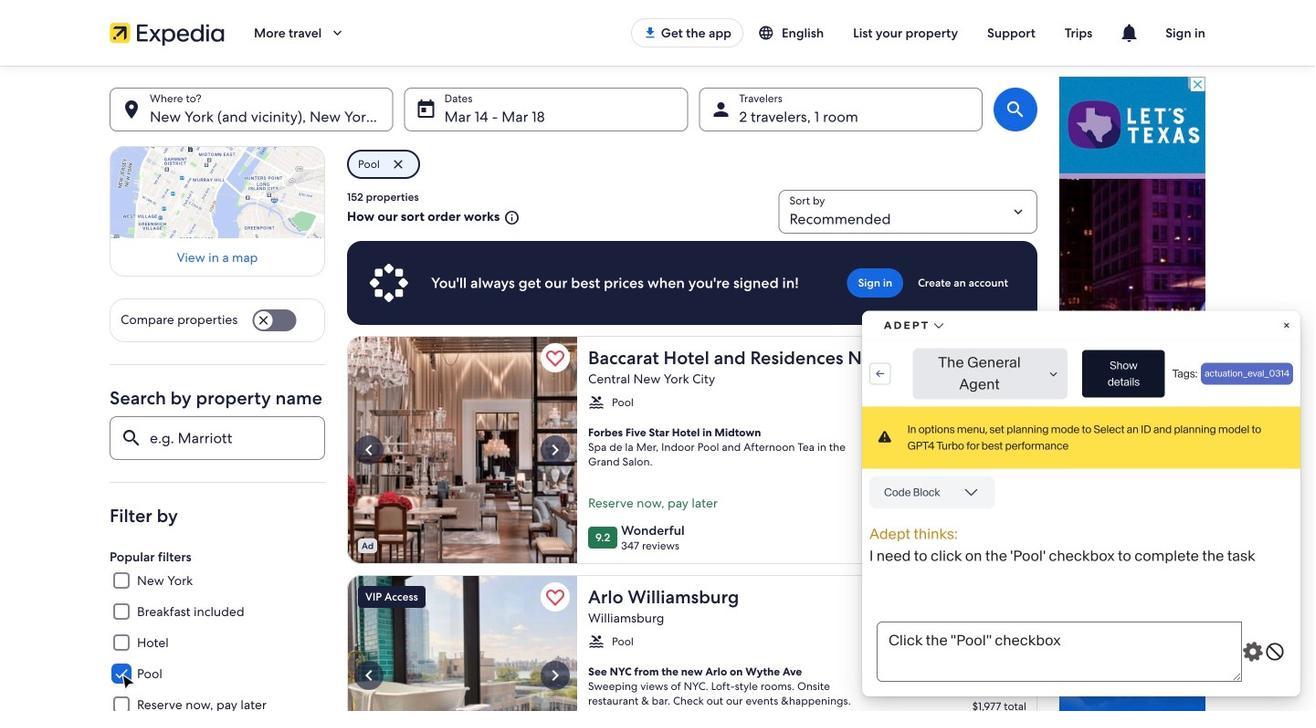 Task type: locate. For each thing, give the bounding box(es) containing it.
show next image for baccarat hotel and residences new york image
[[545, 439, 566, 461]]

1 horizontal spatial small image
[[758, 25, 782, 41]]

static map image image
[[110, 146, 325, 239]]

image 1 of 3. poolside bar. arlo williamsburg image
[[347, 576, 577, 712]]

1 vertical spatial small image
[[588, 395, 605, 411]]

0 vertical spatial small image
[[500, 210, 520, 226]]

0 horizontal spatial small image
[[588, 634, 605, 651]]

image 1 of 3. spa. baccarat hotel and residences new york image
[[347, 336, 577, 565]]

small image
[[758, 25, 782, 41], [588, 634, 605, 651]]

communication center icon image
[[1119, 22, 1140, 44]]

more travel image
[[329, 25, 346, 41]]

0 vertical spatial small image
[[758, 25, 782, 41]]

small image
[[500, 210, 520, 226], [588, 395, 605, 411]]



Task type: describe. For each thing, give the bounding box(es) containing it.
show previous image for arlo williamsburg image
[[358, 665, 380, 687]]

1 vertical spatial small image
[[588, 634, 605, 651]]

1 horizontal spatial small image
[[588, 395, 605, 411]]

download the app button image
[[643, 26, 658, 40]]

0 horizontal spatial small image
[[500, 210, 520, 226]]

show previous image for baccarat hotel and residences new york image
[[358, 439, 380, 461]]

search image
[[1005, 99, 1027, 121]]

expedia logo image
[[110, 20, 225, 46]]

show next image for arlo williamsburg image
[[545, 665, 566, 687]]



Task type: vqa. For each thing, say whether or not it's contained in the screenshot.
the rooms link
no



